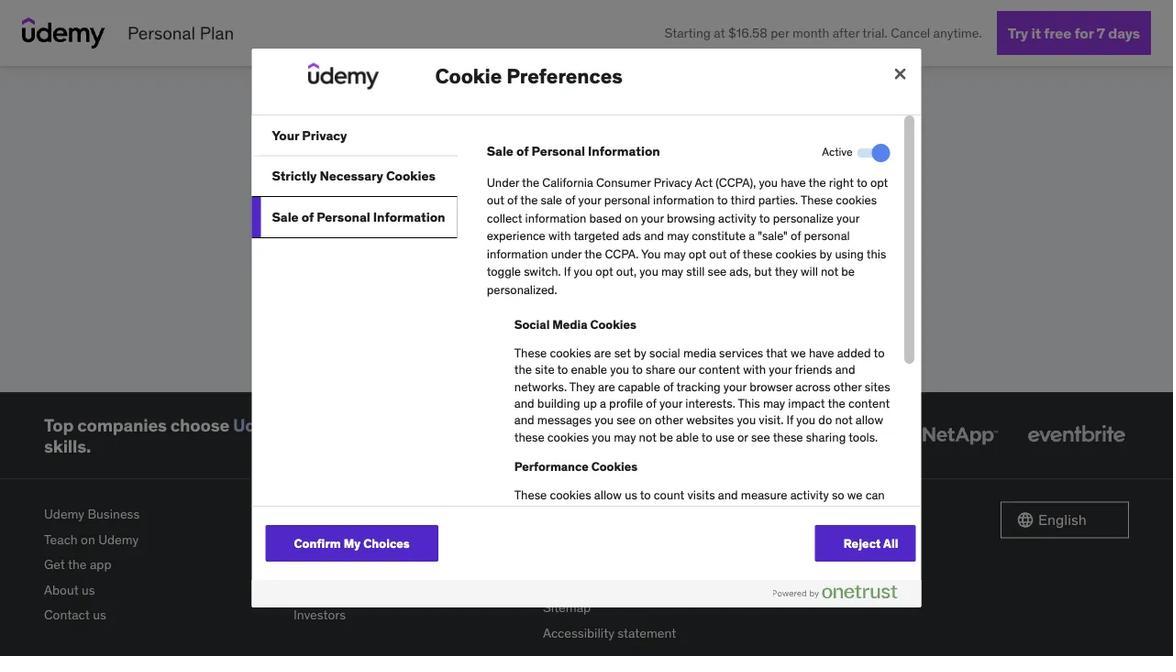 Task type: describe. For each thing, give the bounding box(es) containing it.
netapp image
[[896, 416, 1002, 457]]

see down profile on the bottom right of the page
[[616, 413, 635, 428]]

share inside these cookies are set by social media services that we have added to the site to enable you to share our content with your friends and networks. they are capable of tracking your browser across other sites and building up a profile of your interests. this may impact the content and messages you see on other websites you visit. if you do not allow these cookies you may not be able to use or see these sharing tools.
[[645, 362, 675, 377]]

do not sell or share my personal information button
[[543, 553, 778, 596]]

blog link
[[293, 528, 528, 553]]

cookies for social media cookies
[[590, 317, 636, 333]]

month
[[792, 24, 830, 41]]

cookie
[[435, 63, 502, 88]]

to left third
[[717, 193, 727, 208]]

networks.
[[514, 379, 566, 394]]

your up using
[[836, 211, 859, 226]]

2 vertical spatial we
[[719, 538, 734, 553]]

your up this
[[723, 379, 746, 394]]

you inside these cookies allow us to count visits and measure activity so we can improve the performance of our site. they help us to know which pages are the most and least popular and see how users move around the site. if you do not allow these cookies, we will not be able to monitor its performance.
[[549, 538, 568, 553]]

the up most
[[560, 505, 577, 520]]

toggle
[[486, 264, 520, 279]]

cookies inside these cookies allow us to count visits and measure activity so we can improve the performance of our site. they help us to know which pages are the most and least popular and see how users move around the site. if you do not allow these cookies, we will not be able to monitor its performance.
[[549, 488, 591, 503]]

do inside these cookies are set by social media services that we have added to the site to enable you to share our content with your friends and networks. they are capable of tracking your browser across other sites and building up a profile of your interests. this may impact the content and messages you see on other websites you visit. if you do not allow these cookies you may not be able to use or see these sharing tools.
[[818, 413, 832, 428]]

switch.
[[523, 264, 561, 279]]

active
[[822, 145, 852, 159]]

"sale"
[[757, 228, 787, 244]]

1 horizontal spatial udemy
[[98, 532, 139, 548]]

0 horizontal spatial personal
[[604, 193, 650, 208]]

personalized.
[[486, 282, 557, 297]]

of up under
[[516, 143, 528, 160]]

not up sell
[[588, 538, 606, 553]]

1 horizontal spatial opt
[[688, 246, 706, 261]]

the left right
[[808, 175, 826, 190]]

statement
[[618, 626, 676, 642]]

still
[[686, 264, 704, 279]]

the down across
[[827, 396, 845, 411]]

cookie preferences alert dialog
[[252, 49, 921, 657]]

sale of personal information inside "tab panel"
[[486, 143, 660, 160]]

personal plan
[[127, 22, 234, 44]]

sale inside "tab panel"
[[486, 143, 513, 160]]

0 horizontal spatial privacy
[[302, 127, 347, 144]]

to up "sale"
[[759, 211, 770, 226]]

its
[[879, 538, 892, 553]]

reject all
[[843, 536, 898, 551]]

english button
[[1001, 502, 1129, 539]]

build
[[392, 415, 434, 437]]

the right under
[[521, 175, 539, 190]]

1 vertical spatial allow
[[594, 488, 621, 503]]

so
[[831, 488, 844, 503]]

be inside under the california consumer privacy act (ccpa), you have the right to opt out of the sale of your personal information to third parties. these cookies collect information based on your browsing activity to personalize your experience with targeted ads and may constitute a "sale" of personal information under the ccpa. you may opt out of these cookies by using this toggle switch. if you opt out, you may still see ads, but they will not be personalized.
[[841, 264, 854, 279]]

under the california consumer privacy act (ccpa), you have the right to opt out of the sale of your personal information to third parties. these cookies collect information based on your browsing activity to personalize your experience with targeted ads and may constitute a "sale" of personal information under the ccpa. you may opt out of these cookies by using this toggle switch. if you opt out, you may still see ads, but they will not be personalized.
[[486, 175, 888, 297]]

not inside do not sell or share my personal information sitemap accessibility statement
[[562, 557, 581, 574]]

the left sale
[[520, 193, 537, 208]]

careers
[[293, 507, 338, 523]]

based
[[589, 211, 621, 226]]

up
[[583, 396, 596, 411]]

0 vertical spatial udemy business link
[[233, 415, 368, 437]]

may right you
[[663, 246, 685, 261]]

sale inside tab list
[[272, 209, 299, 225]]

these inside under the california consumer privacy act (ccpa), you have the right to opt out of the sale of your personal information to third parties. these cookies collect information based on your browsing activity to personalize your experience with targeted ads and may constitute a "sale" of personal information under the ccpa. you may opt out of these cookies by using this toggle switch. if you opt out, you may still see ads, but they will not be personalized.
[[742, 246, 772, 261]]

have inside these cookies are set by social media services that we have added to the site to enable you to share our content with your friends and networks. they are capable of tracking your browser across other sites and building up a profile of your interests. this may impact the content and messages you see on other websites you visit. if you do not allow these cookies you may not be able to use or see these sharing tools.
[[808, 345, 834, 361]]

a inside under the california consumer privacy act (ccpa), you have the right to opt out of the sale of your personal information to third parties. these cookies collect information based on your browsing activity to personalize your experience with targeted ads and may constitute a "sale" of personal information under the ccpa. you may opt out of these cookies by using this toggle switch. if you opt out, you may still see ads, but they will not be personalized.
[[748, 228, 755, 244]]

1 vertical spatial personal
[[803, 228, 849, 244]]

that
[[766, 345, 787, 361]]

contact
[[44, 608, 90, 624]]

terms link
[[543, 502, 778, 528]]

preferences
[[506, 63, 622, 88]]

you
[[641, 246, 660, 261]]

per
[[771, 24, 789, 41]]

pages
[[861, 505, 894, 520]]

activity inside under the california consumer privacy act (ccpa), you have the right to opt out of the sale of your personal information to third parties. these cookies collect information based on your browsing activity to personalize your experience with targeted ads and may constitute a "sale" of personal information under the ccpa. you may opt out of these cookies by using this toggle switch. if you opt out, you may still see ads, but they will not be personalized.
[[718, 211, 756, 226]]

these cookies are set by social media services that we have added to the site to enable you to share our content with your friends and networks. they are capable of tracking your browser across other sites and building up a profile of your interests. this may impact the content and messages you see on other websites you visit. if you do not allow these cookies you may not be able to use or see these sharing tools.
[[514, 345, 890, 445]]

your down tracking
[[659, 396, 682, 411]]

improve
[[514, 505, 557, 520]]

are inside these cookies allow us to count visits and measure activity so we can improve the performance of our site. they help us to know which pages are the most and least popular and see how users move around the site. if you do not allow these cookies, we will not be able to monitor its performance.
[[514, 521, 531, 536]]

accessibility statement link
[[543, 622, 778, 647]]

of down personalize
[[790, 228, 801, 244]]

this
[[737, 396, 760, 411]]

small image inside english button
[[1016, 512, 1035, 530]]

by inside under the california consumer privacy act (ccpa), you have the right to opt out of the sale of your personal information to third parties. these cookies collect information based on your browsing activity to personalize your experience with targeted ads and may constitute a "sale" of personal information under the ccpa. you may opt out of these cookies by using this toggle switch. if you opt out, you may still see ads, but they will not be personalized.
[[819, 246, 832, 261]]

users
[[750, 521, 779, 536]]

$16.58
[[728, 24, 767, 41]]

not down users
[[758, 538, 775, 553]]

teach
[[44, 532, 78, 548]]

top companies choose udemy business
[[44, 415, 368, 437]]

your up ads
[[640, 211, 663, 226]]

us right contact
[[93, 608, 106, 624]]

how
[[724, 521, 747, 536]]

the down improve
[[534, 521, 551, 536]]

sharing
[[805, 430, 845, 445]]

sell
[[584, 557, 604, 574]]

1 horizontal spatial business
[[294, 415, 368, 437]]

measure
[[740, 488, 787, 503]]

starting
[[665, 24, 711, 41]]

2 horizontal spatial udemy
[[233, 415, 290, 437]]

on inside these cookies are set by social media services that we have added to the site to enable you to share our content with your friends and networks. they are capable of tracking your browser across other sites and building up a profile of your interests. this may impact the content and messages you see on other websites you visit. if you do not allow these cookies you may not be able to use or see these sharing tools.
[[638, 413, 652, 428]]

may down the browsing
[[666, 228, 688, 244]]

0 vertical spatial are
[[594, 345, 611, 361]]

1 small image from the top
[[843, 42, 862, 60]]

the left site
[[514, 362, 532, 377]]

us right about
[[82, 583, 95, 599]]

and inside under the california consumer privacy act (ccpa), you have the right to opt out of the sale of your personal information to third parties. these cookies collect information based on your browsing activity to personalize your experience with targeted ads and may constitute a "sale" of personal information under the ccpa. you may opt out of these cookies by using this toggle switch. if you opt out, you may still see ads, but they will not be personalized.
[[644, 228, 664, 244]]

it
[[1031, 23, 1041, 42]]

of down capable
[[646, 396, 656, 411]]

of down the strictly
[[301, 209, 314, 225]]

this
[[866, 246, 886, 261]]

starting at $16.58 per month after trial. cancel anytime.
[[665, 24, 982, 41]]

visit.
[[758, 413, 783, 428]]

career
[[530, 415, 581, 437]]

cookies down messages
[[547, 430, 588, 445]]

information down sale
[[525, 211, 586, 226]]

1 vertical spatial other
[[654, 413, 683, 428]]

2 horizontal spatial we
[[847, 488, 862, 503]]

and inside careers blog help and support affiliate investors
[[324, 557, 345, 574]]

careers blog help and support affiliate investors
[[293, 507, 395, 624]]

personal inside do not sell or share my personal information sitemap accessibility statement
[[676, 557, 726, 574]]

strictly necessary cookies
[[272, 168, 435, 184]]

monitor
[[834, 538, 876, 553]]

not down profile on the bottom right of the page
[[638, 430, 656, 445]]

to left count
[[639, 488, 650, 503]]

switch inside sale of personal information "tab panel"
[[857, 149, 889, 158]]

performance.
[[514, 555, 586, 570]]

accessibility
[[543, 626, 614, 642]]

cookies up enable
[[549, 345, 591, 361]]

cookies down right
[[835, 193, 876, 208]]

interests.
[[685, 396, 735, 411]]

0 horizontal spatial content
[[698, 362, 740, 377]]

may left still at the right top of page
[[661, 264, 683, 279]]

help and support link
[[293, 553, 528, 578]]

investors link
[[293, 604, 528, 629]]

sitemap
[[543, 601, 591, 617]]

english
[[1038, 511, 1087, 530]]

allow inside these cookies are set by social media services that we have added to the site to enable you to share our content with your friends and networks. they are capable of tracking your browser across other sites and building up a profile of your interests. this may impact the content and messages you see on other websites you visit. if you do not allow these cookies you may not be able to use or see these sharing tools.
[[855, 413, 883, 428]]

set
[[614, 345, 630, 361]]

confirm my choices button
[[266, 526, 438, 562]]

to up move
[[781, 505, 792, 520]]

information up the browsing
[[653, 193, 714, 208]]

cookies for strictly necessary cookies
[[386, 168, 435, 184]]

1 vertical spatial site.
[[514, 538, 536, 553]]

performance cookies
[[514, 460, 637, 475]]

performance
[[514, 460, 588, 475]]

third
[[730, 193, 755, 208]]

if inside these cookies allow us to count visits and measure activity so we can improve the performance of our site. they help us to know which pages are the most and least popular and see how users move around the site. if you do not allow these cookies, we will not be able to monitor its performance.
[[539, 538, 546, 553]]

they
[[774, 264, 797, 279]]

these cookies allow us to count visits and measure activity so we can improve the performance of our site. they help us to know which pages are the most and least popular and see how users move around the site. if you do not allow these cookies, we will not be able to monitor its performance.
[[514, 488, 894, 570]]

your privacy
[[272, 127, 347, 144]]

information inside "tab panel"
[[587, 143, 660, 160]]

see down "visit."
[[751, 430, 770, 445]]

strictly
[[272, 168, 317, 184]]

0 vertical spatial opt
[[870, 175, 888, 190]]

0 horizontal spatial information
[[373, 209, 445, 225]]

websites
[[686, 413, 733, 428]]

companies
[[77, 415, 167, 437]]

on inside under the california consumer privacy act (ccpa), you have the right to opt out of the sale of your personal information to third parties. these cookies collect information based on your browsing activity to personalize your experience with targeted ads and may constitute a "sale" of personal information under the ccpa. you may opt out of these cookies by using this toggle switch. if you opt out, you may still see ads, but they will not be personalized.
[[624, 211, 638, 226]]

1 horizontal spatial out
[[709, 246, 726, 261]]

move
[[782, 521, 811, 536]]

constitute
[[691, 228, 745, 244]]

of up ads,
[[729, 246, 740, 261]]

careers link
[[293, 502, 528, 528]]

1 horizontal spatial content
[[848, 396, 889, 411]]

these down "visit."
[[772, 430, 803, 445]]

will inside these cookies allow us to count visits and measure activity so we can improve the performance of our site. they help us to know which pages are the most and least popular and see how users move around the site. if you do not allow these cookies, we will not be able to monitor its performance.
[[737, 538, 755, 553]]

cookies,
[[672, 538, 716, 553]]

the up monitor
[[854, 521, 872, 536]]

count
[[653, 488, 684, 503]]

performance
[[580, 505, 649, 520]]

get the app link
[[44, 553, 279, 578]]

days
[[1108, 23, 1140, 42]]

can
[[865, 488, 884, 503]]

with inside under the california consumer privacy act (ccpa), you have the right to opt out of the sale of your personal information to third parties. these cookies collect information based on your browsing activity to personalize your experience with targeted ads and may constitute a "sale" of personal information under the ccpa. you may opt out of these cookies by using this toggle switch. if you opt out, you may still see ads, but they will not be personalized.
[[548, 228, 571, 244]]

after
[[833, 24, 860, 41]]

may up "visit."
[[763, 396, 785, 411]]

business inside the udemy business teach on udemy get the app about us contact us
[[88, 507, 140, 523]]

(ccpa),
[[715, 175, 756, 190]]

udemy image
[[22, 17, 105, 49]]



Task type: vqa. For each thing, say whether or not it's contained in the screenshot.
bottom A
yes



Task type: locate. For each thing, give the bounding box(es) containing it.
do not sell or share my personal information sitemap accessibility statement
[[543, 557, 726, 642]]

0 vertical spatial privacy
[[302, 127, 347, 144]]

udemy up the teach
[[44, 507, 84, 523]]

other left websites
[[654, 413, 683, 428]]

0 vertical spatial a
[[748, 228, 755, 244]]

1 vertical spatial on
[[638, 413, 652, 428]]

2 vertical spatial allow
[[608, 538, 636, 553]]

0 horizontal spatial out
[[486, 193, 504, 208]]

1 vertical spatial business
[[88, 507, 140, 523]]

we inside these cookies are set by social media services that we have added to the site to enable you to share our content with your friends and networks. they are capable of tracking your browser across other sites and building up a profile of your interests. this may impact the content and messages you see on other websites you visit. if you do not allow these cookies you may not be able to use or see these sharing tools.
[[790, 345, 806, 361]]

have inside under the california consumer privacy act (ccpa), you have the right to opt out of the sale of your personal information to third parties. these cookies collect information based on your browsing activity to personalize your experience with targeted ads and may constitute a "sale" of personal information under the ccpa. you may opt out of these cookies by using this toggle switch. if you opt out, you may still see ads, but they will not be personalized.
[[780, 175, 805, 190]]

see left how
[[703, 521, 722, 536]]

with
[[548, 228, 571, 244], [743, 362, 765, 377]]

not
[[820, 264, 838, 279], [835, 413, 852, 428], [638, 430, 656, 445], [588, 538, 606, 553], [758, 538, 775, 553], [562, 557, 581, 574]]

0 vertical spatial sale of personal information
[[486, 143, 660, 160]]

0 horizontal spatial personal
[[127, 22, 195, 44]]

if inside these cookies are set by social media services that we have added to the site to enable you to share our content with your friends and networks. they are capable of tracking your browser across other sites and building up a profile of your interests. this may impact the content and messages you see on other websites you visit. if you do not allow these cookies you may not be able to use or see these sharing tools.
[[786, 413, 793, 428]]

ads
[[622, 228, 641, 244]]

1 horizontal spatial if
[[563, 264, 570, 279]]

of right capable
[[663, 379, 673, 394]]

they inside these cookies are set by social media services that we have added to the site to enable you to share our content with your friends and networks. they are capable of tracking your browser across other sites and building up a profile of your interests. this may impact the content and messages you see on other websites you visit. if you do not allow these cookies you may not be able to use or see these sharing tools.
[[569, 379, 595, 394]]

see inside these cookies allow us to count visits and measure activity so we can improve the performance of our site. they help us to know which pages are the most and least popular and see how users move around the site. if you do not allow these cookies, we will not be able to monitor its performance.
[[703, 521, 722, 536]]

our up tracking
[[678, 362, 695, 377]]

with inside these cookies are set by social media services that we have added to the site to enable you to share our content with your friends and networks. they are capable of tracking your browser across other sites and building up a profile of your interests. this may impact the content and messages you see on other websites you visit. if you do not allow these cookies you may not be able to use or see these sharing tools.
[[743, 362, 765, 377]]

udemy business link up the careers
[[233, 415, 368, 437]]

1 vertical spatial if
[[786, 413, 793, 428]]

cookies
[[386, 168, 435, 184], [590, 317, 636, 333], [591, 460, 637, 475]]

these up improve
[[514, 488, 546, 503]]

to right added
[[873, 345, 884, 361]]

try
[[1008, 23, 1028, 42]]

allow up "performance"
[[594, 488, 621, 503]]

share inside do not sell or share my personal information sitemap accessibility statement
[[622, 557, 653, 574]]

1 vertical spatial udemy business link
[[44, 502, 279, 528]]

our inside these cookies allow us to count visits and measure activity so we can improve the performance of our site. they help us to know which pages are the most and least popular and see how users move around the site. if you do not allow these cookies, we will not be able to monitor its performance.
[[666, 505, 683, 520]]

0 vertical spatial site.
[[686, 505, 708, 520]]

0 horizontal spatial udemy
[[44, 507, 84, 523]]

personal up using
[[803, 228, 849, 244]]

cookies up the terms
[[549, 488, 591, 503]]

2 vertical spatial personal
[[317, 209, 370, 225]]

1 vertical spatial our
[[666, 505, 683, 520]]

1 vertical spatial sale
[[272, 209, 299, 225]]

2 vertical spatial these
[[514, 488, 546, 503]]

2 small image from the top
[[843, 195, 862, 214]]

0 vertical spatial allow
[[855, 413, 883, 428]]

use
[[715, 430, 734, 445]]

to build in-demand career skills.
[[44, 415, 581, 458]]

0 vertical spatial other
[[833, 379, 861, 394]]

they up how
[[711, 505, 737, 520]]

activity inside these cookies allow us to count visits and measure activity so we can improve the performance of our site. they help us to know which pages are the most and least popular and see how users move around the site. if you do not allow these cookies, we will not be able to monitor its performance.
[[790, 488, 828, 503]]

0 horizontal spatial by
[[633, 345, 646, 361]]

social
[[649, 345, 680, 361]]

sale of personal information tab panel
[[477, 134, 905, 657]]

these for these cookies are set by social media services that we have added to the site to enable you to share our content with your friends and networks. they are capable of tracking your browser across other sites and building up a profile of your interests. this may impact the content and messages you see on other websites you visit. if you do not allow these cookies you may not be able to use or see these sharing tools.
[[514, 345, 546, 361]]

0 horizontal spatial will
[[737, 538, 755, 553]]

services
[[719, 345, 763, 361]]

personal left plan
[[127, 22, 195, 44]]

information
[[653, 193, 714, 208], [525, 211, 586, 226], [486, 246, 548, 261], [543, 575, 609, 592]]

with down services
[[743, 362, 765, 377]]

activity down third
[[718, 211, 756, 226]]

privacy
[[302, 127, 347, 144], [653, 175, 692, 190]]

to right site
[[557, 362, 568, 377]]

across
[[795, 379, 830, 394]]

by
[[819, 246, 832, 261], [633, 345, 646, 361]]

skills.
[[44, 436, 91, 458]]

1 vertical spatial we
[[847, 488, 862, 503]]

0 vertical spatial udemy
[[233, 415, 290, 437]]

not inside under the california consumer privacy act (ccpa), you have the right to opt out of the sale of your personal information to third parties. these cookies collect information based on your browsing activity to personalize your experience with targeted ads and may constitute a "sale" of personal information under the ccpa. you may opt out of these cookies by using this toggle switch. if you opt out, you may still see ads, but they will not be personalized.
[[820, 264, 838, 279]]

least
[[607, 521, 633, 536]]

confirm my choices
[[294, 536, 410, 551]]

the down targeted
[[584, 246, 601, 261]]

the right get
[[68, 557, 87, 574]]

1 horizontal spatial a
[[748, 228, 755, 244]]

which
[[826, 505, 858, 520]]

1 horizontal spatial do
[[818, 413, 832, 428]]

0 vertical spatial have
[[780, 175, 805, 190]]

1 vertical spatial by
[[633, 345, 646, 361]]

of inside these cookies allow us to count visits and measure activity so we can improve the performance of our site. they help us to know which pages are the most and least popular and see how users move around the site. if you do not allow these cookies, we will not be able to monitor its performance.
[[652, 505, 663, 520]]

affiliate link
[[293, 578, 528, 604]]

of
[[516, 143, 528, 160], [507, 193, 517, 208], [565, 193, 575, 208], [301, 209, 314, 225], [790, 228, 801, 244], [729, 246, 740, 261], [663, 379, 673, 394], [646, 396, 656, 411], [652, 505, 663, 520]]

1 horizontal spatial with
[[743, 362, 765, 377]]

cookies
[[835, 193, 876, 208], [775, 246, 816, 261], [549, 345, 591, 361], [547, 430, 588, 445], [549, 488, 591, 503]]

other
[[833, 379, 861, 394], [654, 413, 683, 428]]

2 vertical spatial small image
[[1016, 512, 1035, 530]]

see right still at the right top of page
[[707, 264, 726, 279]]

parties.
[[758, 193, 798, 208]]

to up capable
[[631, 362, 642, 377]]

all
[[883, 536, 898, 551]]

or
[[737, 430, 748, 445], [607, 557, 618, 574]]

1 vertical spatial small image
[[843, 246, 862, 265]]

experience
[[486, 228, 545, 244]]

cookies inside tab list
[[386, 168, 435, 184]]

tab list containing your privacy
[[252, 116, 457, 237]]

popular
[[636, 521, 677, 536]]

friends
[[794, 362, 832, 377]]

these inside these cookies allow us to count visits and measure activity so we can improve the performance of our site. they help us to know which pages are the most and least popular and see how users move around the site. if you do not allow these cookies, we will not be able to monitor its performance.
[[514, 488, 546, 503]]

0 horizontal spatial with
[[548, 228, 571, 244]]

0 horizontal spatial opt
[[595, 264, 613, 279]]

these inside under the california consumer privacy act (ccpa), you have the right to opt out of the sale of your personal information to third parties. these cookies collect information based on your browsing activity to personalize your experience with targeted ads and may constitute a "sale" of personal information under the ccpa. you may opt out of these cookies by using this toggle switch. if you opt out, you may still see ads, but they will not be personalized.
[[800, 193, 832, 208]]

these inside these cookies allow us to count visits and measure activity so we can improve the performance of our site. they help us to know which pages are the most and least popular and see how users move around the site. if you do not allow these cookies, we will not be able to monitor its performance.
[[639, 538, 669, 553]]

not up sharing
[[835, 413, 852, 428]]

demand
[[459, 415, 526, 437]]

share left my
[[622, 557, 653, 574]]

small image
[[843, 42, 862, 60], [843, 195, 862, 214]]

confirm
[[294, 536, 341, 551]]

have up friends
[[808, 345, 834, 361]]

personalize
[[772, 211, 833, 226]]

your
[[272, 127, 299, 144]]

anytime.
[[933, 24, 982, 41]]

to
[[856, 175, 867, 190], [717, 193, 727, 208], [759, 211, 770, 226], [873, 345, 884, 361], [557, 362, 568, 377], [631, 362, 642, 377], [372, 415, 389, 437], [701, 430, 712, 445], [639, 488, 650, 503], [781, 505, 792, 520], [820, 538, 831, 553]]

if inside under the california consumer privacy act (ccpa), you have the right to opt out of the sale of your personal information to third parties. these cookies collect information based on your browsing activity to personalize your experience with targeted ads and may constitute a "sale" of personal information under the ccpa. you may opt out of these cookies by using this toggle switch. if you opt out, you may still see ads, but they will not be personalized.
[[563, 264, 570, 279]]

powered by onetrust image
[[773, 585, 897, 600]]

1 vertical spatial out
[[709, 246, 726, 261]]

1 vertical spatial cookies
[[590, 317, 636, 333]]

site
[[534, 362, 554, 377]]

a left "sale"
[[748, 228, 755, 244]]

information down the experience
[[486, 246, 548, 261]]

these inside these cookies are set by social media services that we have added to the site to enable you to share our content with your friends and networks. they are capable of tracking your browser across other sites and building up a profile of your interests. this may impact the content and messages you see on other websites you visit. if you do not allow these cookies you may not be able to use or see these sharing tools.
[[514, 345, 546, 361]]

allow up the tools.
[[855, 413, 883, 428]]

small image
[[843, 144, 862, 162], [843, 246, 862, 265], [1016, 512, 1035, 530]]

out,
[[616, 264, 636, 279]]

0 vertical spatial small image
[[843, 144, 862, 162]]

and
[[644, 228, 664, 244], [835, 362, 855, 377], [514, 396, 534, 411], [514, 413, 534, 428], [717, 488, 738, 503], [584, 521, 604, 536], [680, 521, 700, 536], [324, 557, 345, 574]]

these up performance
[[514, 430, 544, 445]]

able inside these cookies allow us to count visits and measure activity so we can improve the performance of our site. they help us to know which pages are the most and least popular and see how users move around the site. if you do not allow these cookies, we will not be able to monitor its performance.
[[795, 538, 818, 553]]

1 vertical spatial sale of personal information
[[272, 209, 445, 225]]

tab list inside cookie preferences alert dialog
[[252, 116, 457, 237]]

in-
[[437, 415, 459, 437]]

us up "performance"
[[624, 488, 637, 503]]

be inside these cookies allow us to count visits and measure activity so we can improve the performance of our site. they help us to know which pages are the most and least popular and see how users move around the site. if you do not allow these cookies, we will not be able to monitor its performance.
[[778, 538, 792, 553]]

0 horizontal spatial or
[[607, 557, 618, 574]]

1 horizontal spatial able
[[795, 538, 818, 553]]

see inside under the california consumer privacy act (ccpa), you have the right to opt out of the sale of your personal information to third parties. these cookies collect information based on your browsing activity to personalize your experience with targeted ads and may constitute a "sale" of personal information under the ccpa. you may opt out of these cookies by using this toggle switch. if you opt out, you may still see ads, but they will not be personalized.
[[707, 264, 726, 279]]

1 vertical spatial are
[[598, 379, 615, 394]]

by right the 'set'
[[633, 345, 646, 361]]

do
[[818, 413, 832, 428], [571, 538, 585, 553]]

may
[[666, 228, 688, 244], [663, 246, 685, 261], [661, 264, 683, 279], [763, 396, 785, 411], [613, 430, 636, 445]]

udemy right choose
[[233, 415, 290, 437]]

on up ads
[[624, 211, 638, 226]]

1 horizontal spatial site.
[[686, 505, 708, 520]]

building
[[537, 396, 580, 411]]

1 horizontal spatial other
[[833, 379, 861, 394]]

0 vertical spatial out
[[486, 193, 504, 208]]

of down california
[[565, 193, 575, 208]]

targeted
[[573, 228, 619, 244]]

do up sharing
[[818, 413, 832, 428]]

for
[[1074, 23, 1094, 42]]

tab list
[[252, 116, 457, 237]]

0 horizontal spatial if
[[539, 538, 546, 553]]

your up based
[[578, 193, 601, 208]]

are left the 'set'
[[594, 345, 611, 361]]

sale of personal information inside tab list
[[272, 209, 445, 225]]

0 vertical spatial we
[[790, 345, 806, 361]]

capable
[[618, 379, 660, 394]]

do
[[543, 557, 559, 574]]

app
[[90, 557, 111, 574]]

or inside do not sell or share my personal information sitemap accessibility statement
[[607, 557, 618, 574]]

2 vertical spatial personal
[[676, 557, 726, 574]]

udemy logo image
[[261, 58, 426, 94], [303, 58, 384, 94]]

of up collect
[[507, 193, 517, 208]]

2 vertical spatial are
[[514, 521, 531, 536]]

2 vertical spatial if
[[539, 538, 546, 553]]

these up site
[[514, 345, 546, 361]]

1 horizontal spatial privacy
[[653, 175, 692, 190]]

0 horizontal spatial site.
[[514, 538, 536, 553]]

2 vertical spatial opt
[[595, 264, 613, 279]]

0 horizontal spatial we
[[719, 538, 734, 553]]

allow down 'least'
[[608, 538, 636, 553]]

7
[[1097, 23, 1105, 42]]

switch
[[857, 149, 889, 158]]

us up users
[[766, 505, 778, 520]]

these up but
[[742, 246, 772, 261]]

help
[[740, 505, 763, 520]]

small image down right
[[843, 195, 862, 214]]

support
[[348, 557, 395, 574]]

by inside these cookies are set by social media services that we have added to the site to enable you to share our content with your friends and networks. they are capable of tracking your browser across other sites and building up a profile of your interests. this may impact the content and messages you see on other websites you visit. if you do not allow these cookies you may not be able to use or see these sharing tools.
[[633, 345, 646, 361]]

they inside these cookies allow us to count visits and measure activity so we can improve the performance of our site. they help us to know which pages are the most and least popular and see how users move around the site. if you do not allow these cookies, we will not be able to monitor its performance.
[[711, 505, 737, 520]]

able
[[676, 430, 698, 445], [795, 538, 818, 553]]

social
[[514, 317, 549, 333]]

personal
[[604, 193, 650, 208], [803, 228, 849, 244], [676, 557, 726, 574]]

1 vertical spatial will
[[737, 538, 755, 553]]

may down profile on the bottom right of the page
[[613, 430, 636, 445]]

0 horizontal spatial able
[[676, 430, 698, 445]]

on right the teach
[[81, 532, 95, 548]]

2 vertical spatial cookies
[[591, 460, 637, 475]]

a inside these cookies are set by social media services that we have added to the site to enable you to share our content with your friends and networks. they are capable of tracking your browser across other sites and building up a profile of your interests. this may impact the content and messages you see on other websites you visit. if you do not allow these cookies you may not be able to use or see these sharing tools.
[[599, 396, 606, 411]]

0 vertical spatial do
[[818, 413, 832, 428]]

udemy business link
[[233, 415, 368, 437], [44, 502, 279, 528]]

1 udemy logo image from the left
[[261, 58, 426, 94]]

sale of personal information down strictly necessary cookies
[[272, 209, 445, 225]]

personal down cookies,
[[676, 557, 726, 574]]

1 horizontal spatial or
[[737, 430, 748, 445]]

1 horizontal spatial they
[[711, 505, 737, 520]]

to right right
[[856, 175, 867, 190]]

out down constitute
[[709, 246, 726, 261]]

cancel
[[891, 24, 930, 41]]

0 vertical spatial if
[[563, 264, 570, 279]]

1 vertical spatial do
[[571, 538, 585, 553]]

these
[[742, 246, 772, 261], [514, 430, 544, 445], [772, 430, 803, 445], [639, 538, 669, 553]]

sites
[[864, 379, 890, 394]]

0 vertical spatial they
[[569, 379, 595, 394]]

0 horizontal spatial they
[[569, 379, 595, 394]]

box image
[[813, 416, 874, 457]]

will right "they"
[[800, 264, 818, 279]]

1 horizontal spatial activity
[[790, 488, 828, 503]]

0 horizontal spatial have
[[780, 175, 805, 190]]

0 vertical spatial by
[[819, 246, 832, 261]]

opt left out,
[[595, 264, 613, 279]]

volkswagen image
[[750, 416, 791, 457]]

eventbrite image
[[1024, 416, 1129, 457]]

tools.
[[848, 430, 877, 445]]

to down websites
[[701, 430, 712, 445]]

personal inside "tab panel"
[[531, 143, 585, 160]]

0 vertical spatial with
[[548, 228, 571, 244]]

are down enable
[[598, 379, 615, 394]]

on inside the udemy business teach on udemy get the app about us contact us
[[81, 532, 95, 548]]

my
[[656, 557, 673, 574]]

2 vertical spatial udemy
[[98, 532, 139, 548]]

0 vertical spatial sale
[[486, 143, 513, 160]]

by left using
[[819, 246, 832, 261]]

0 vertical spatial be
[[841, 264, 854, 279]]

ccpa.
[[604, 246, 638, 261]]

the inside the udemy business teach on udemy get the app about us contact us
[[68, 557, 87, 574]]

cookies up "they"
[[775, 246, 816, 261]]

do down most
[[571, 538, 585, 553]]

1 vertical spatial information
[[373, 209, 445, 225]]

choose
[[170, 415, 229, 437]]

privacy inside under the california consumer privacy act (ccpa), you have the right to opt out of the sale of your personal information to third parties. these cookies collect information based on your browsing activity to personalize your experience with targeted ads and may constitute a "sale" of personal information under the ccpa. you may opt out of these cookies by using this toggle switch. if you opt out, you may still see ads, but they will not be personalized.
[[653, 175, 692, 190]]

sale down the strictly
[[272, 209, 299, 225]]

1 horizontal spatial by
[[819, 246, 832, 261]]

site. down visits
[[686, 505, 708, 520]]

information down sell
[[543, 575, 609, 592]]

1 vertical spatial share
[[622, 557, 653, 574]]

1 vertical spatial activity
[[790, 488, 828, 503]]

sale up under
[[486, 143, 513, 160]]

affiliate
[[293, 583, 337, 599]]

business left build
[[294, 415, 368, 437]]

0 vertical spatial information
[[587, 143, 660, 160]]

or right use
[[737, 430, 748, 445]]

opt
[[870, 175, 888, 190], [688, 246, 706, 261], [595, 264, 613, 279]]

our inside these cookies are set by social media services that we have added to the site to enable you to share our content with your friends and networks. they are capable of tracking your browser across other sites and building up a profile of your interests. this may impact the content and messages you see on other websites you visit. if you do not allow these cookies you may not be able to use or see these sharing tools.
[[678, 362, 695, 377]]

the
[[521, 175, 539, 190], [808, 175, 826, 190], [520, 193, 537, 208], [584, 246, 601, 261], [514, 362, 532, 377], [827, 396, 845, 411], [560, 505, 577, 520], [534, 521, 551, 536], [854, 521, 872, 536], [68, 557, 87, 574]]

1 horizontal spatial have
[[808, 345, 834, 361]]

if right "visit."
[[786, 413, 793, 428]]

personal down the consumer
[[604, 193, 650, 208]]

your
[[578, 193, 601, 208], [640, 211, 663, 226], [836, 211, 859, 226], [768, 362, 791, 377], [723, 379, 746, 394], [659, 396, 682, 411]]

1 vertical spatial have
[[808, 345, 834, 361]]

1 vertical spatial small image
[[843, 195, 862, 214]]

not right do
[[562, 557, 581, 574]]

these for these cookies allow us to count visits and measure activity so we can improve the performance of our site. they help us to know which pages are the most and least popular and see how users move around the site. if you do not allow these cookies, we will not be able to monitor its performance.
[[514, 488, 546, 503]]

personal up california
[[531, 143, 585, 160]]

0 horizontal spatial be
[[659, 430, 673, 445]]

media
[[683, 345, 716, 361]]

profile
[[609, 396, 643, 411]]

site. up performance.
[[514, 538, 536, 553]]

2 horizontal spatial personal
[[803, 228, 849, 244]]

1 horizontal spatial be
[[778, 538, 792, 553]]

information inside do not sell or share my personal information sitemap accessibility statement
[[543, 575, 609, 592]]

under
[[550, 246, 581, 261]]

enable
[[571, 362, 607, 377]]

be inside these cookies are set by social media services that we have added to the site to enable you to share our content with your friends and networks. they are capable of tracking your browser across other sites and building up a profile of your interests. this may impact the content and messages you see on other websites you visit. if you do not allow these cookies you may not be able to use or see these sharing tools.
[[659, 430, 673, 445]]

0 vertical spatial our
[[678, 362, 695, 377]]

privacy left act
[[653, 175, 692, 190]]

tracking
[[676, 379, 720, 394]]

able inside these cookies are set by social media services that we have added to the site to enable you to share our content with your friends and networks. they are capable of tracking your browser across other sites and building up a profile of your interests. this may impact the content and messages you see on other websites you visit. if you do not allow these cookies you may not be able to use or see these sharing tools.
[[676, 430, 698, 445]]

cookies up the 'set'
[[590, 317, 636, 333]]

0 horizontal spatial sale of personal information
[[272, 209, 445, 225]]

1 horizontal spatial sale
[[486, 143, 513, 160]]

nasdaq image
[[623, 416, 728, 457]]

0 horizontal spatial do
[[571, 538, 585, 553]]

will down how
[[737, 538, 755, 553]]

with up under
[[548, 228, 571, 244]]

0 vertical spatial personal
[[127, 22, 195, 44]]

0 vertical spatial cookies
[[386, 168, 435, 184]]

if up performance.
[[539, 538, 546, 553]]

collect
[[486, 211, 522, 226]]

opt up still at the right top of page
[[688, 246, 706, 261]]

0 horizontal spatial activity
[[718, 211, 756, 226]]

2 horizontal spatial if
[[786, 413, 793, 428]]

are down improve
[[514, 521, 531, 536]]

to inside to build in-demand career skills.
[[372, 415, 389, 437]]

to down around
[[820, 538, 831, 553]]

0 vertical spatial able
[[676, 430, 698, 445]]

california
[[542, 175, 593, 190]]

of up the popular
[[652, 505, 663, 520]]

content down media
[[698, 362, 740, 377]]

your down the that
[[768, 362, 791, 377]]

1 horizontal spatial personal
[[317, 209, 370, 225]]

1 vertical spatial they
[[711, 505, 737, 520]]

visits
[[687, 488, 715, 503]]

1 vertical spatial personal
[[531, 143, 585, 160]]

share down social on the bottom right of the page
[[645, 362, 675, 377]]

udemy business teach on udemy get the app about us contact us
[[44, 507, 140, 624]]

using
[[835, 246, 863, 261]]

browser
[[749, 379, 792, 394]]

do inside these cookies allow us to count visits and measure activity so we can improve the performance of our site. they help us to know which pages are the most and least popular and see how users move around the site. if you do not allow these cookies, we will not be able to monitor its performance.
[[571, 538, 585, 553]]

2 udemy logo image from the left
[[303, 58, 384, 94]]

our
[[678, 362, 695, 377], [666, 505, 683, 520]]

2 horizontal spatial personal
[[531, 143, 585, 160]]

able down move
[[795, 538, 818, 553]]

will inside under the california consumer privacy act (ccpa), you have the right to opt out of the sale of your personal information to third parties. these cookies collect information based on your browsing activity to personalize your experience with targeted ads and may constitute a "sale" of personal information under the ccpa. you may opt out of these cookies by using this toggle switch. if you opt out, you may still see ads, but they will not be personalized.
[[800, 264, 818, 279]]

top
[[44, 415, 74, 437]]

0 vertical spatial will
[[800, 264, 818, 279]]

blog
[[293, 532, 320, 548]]

or inside these cookies are set by social media services that we have added to the site to enable you to share our content with your friends and networks. they are capable of tracking your browser across other sites and building up a profile of your interests. this may impact the content and messages you see on other websites you visit. if you do not allow these cookies you may not be able to use or see these sharing tools.
[[737, 430, 748, 445]]

0 vertical spatial activity
[[718, 211, 756, 226]]

browsing
[[666, 211, 715, 226]]



